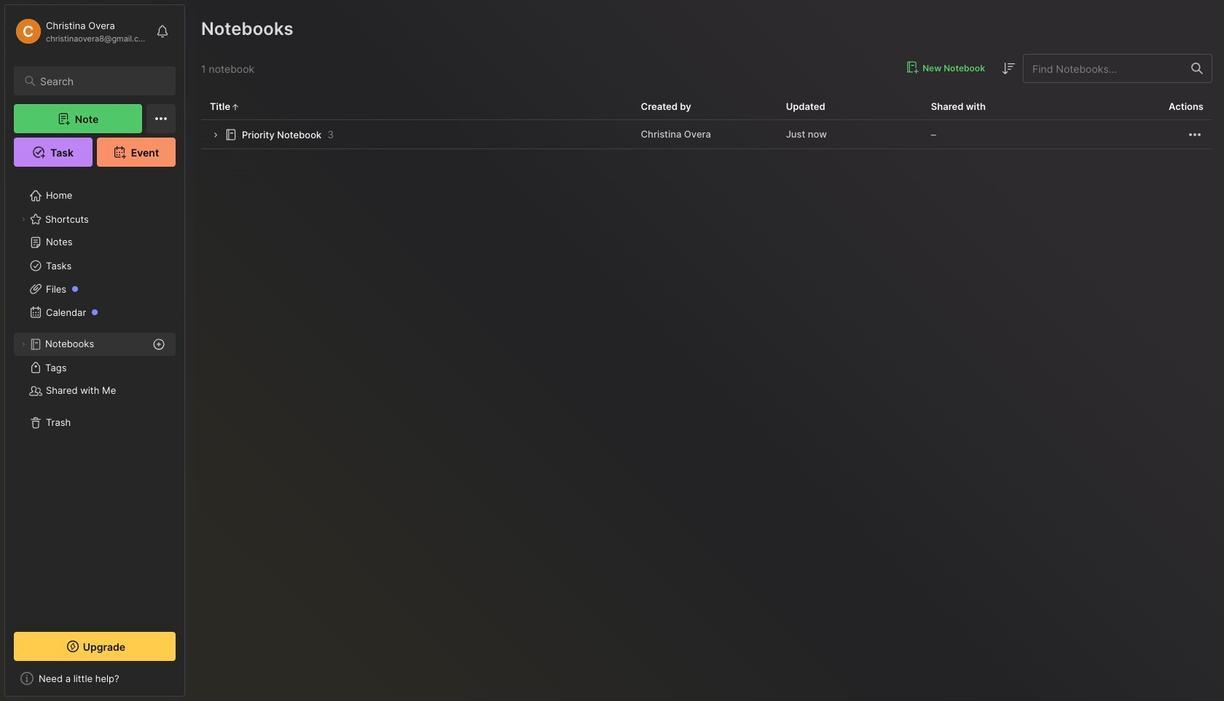 Task type: describe. For each thing, give the bounding box(es) containing it.
sort options image
[[1000, 60, 1017, 77]]

arrow image
[[210, 130, 221, 141]]

main element
[[0, 0, 190, 702]]

Account field
[[14, 17, 149, 46]]

Find Notebooks… text field
[[1024, 56, 1183, 81]]

more actions image
[[1187, 126, 1204, 143]]

Sort field
[[1000, 60, 1017, 77]]



Task type: locate. For each thing, give the bounding box(es) containing it.
NEED A LITTLE HELP? field
[[5, 668, 184, 691]]

More actions field
[[1187, 126, 1204, 143]]

click to collapse image
[[179, 673, 190, 690]]

None search field
[[40, 72, 163, 90]]

row
[[201, 120, 1213, 149]]

none search field inside main element
[[40, 72, 163, 90]]

expand notebooks image
[[19, 340, 28, 349]]

Search text field
[[40, 74, 163, 88]]



Task type: vqa. For each thing, say whether or not it's contained in the screenshot.
Personal
no



